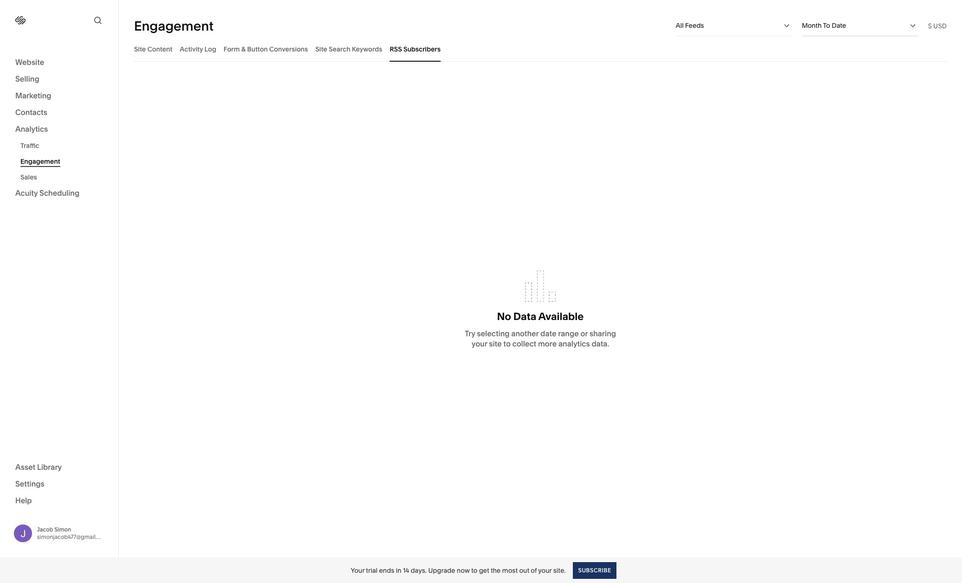 Task type: vqa. For each thing, say whether or not it's contained in the screenshot.
INDICATOR
no



Task type: locate. For each thing, give the bounding box(es) containing it.
to right site
[[504, 339, 511, 349]]

marketing link
[[15, 90, 103, 102]]

most
[[502, 566, 518, 575]]

0 horizontal spatial site
[[134, 45, 146, 53]]

0 horizontal spatial engagement
[[20, 157, 60, 166]]

to inside 'try selecting another date range or sharing your site to collect more analytics data.'
[[504, 339, 511, 349]]

upgrade
[[428, 566, 455, 575]]

site left content at left top
[[134, 45, 146, 53]]

another
[[512, 329, 539, 338]]

activity log
[[180, 45, 216, 53]]

acuity scheduling
[[15, 188, 79, 198]]

1 horizontal spatial site
[[316, 45, 327, 53]]

$
[[928, 22, 932, 30]]

0 vertical spatial your
[[472, 339, 487, 349]]

1 site from the left
[[134, 45, 146, 53]]

try selecting another date range or sharing your site to collect more analytics data.
[[465, 329, 616, 349]]

simon
[[54, 526, 71, 533]]

your down try
[[472, 339, 487, 349]]

days.
[[411, 566, 427, 575]]

selling
[[15, 74, 39, 84]]

14
[[403, 566, 409, 575]]

to
[[504, 339, 511, 349], [472, 566, 478, 575]]

0 vertical spatial to
[[504, 339, 511, 349]]

subscribe
[[578, 567, 612, 574]]

site inside button
[[134, 45, 146, 53]]

selecting
[[477, 329, 510, 338]]

1 vertical spatial engagement
[[20, 157, 60, 166]]

site inside button
[[316, 45, 327, 53]]

2 site from the left
[[316, 45, 327, 53]]

site content button
[[134, 36, 172, 62]]

contacts link
[[15, 107, 103, 118]]

date
[[541, 329, 557, 338]]

your
[[472, 339, 487, 349], [538, 566, 552, 575]]

in
[[396, 566, 402, 575]]

asset
[[15, 462, 35, 472]]

data.
[[592, 339, 609, 349]]

0 vertical spatial engagement
[[134, 18, 214, 34]]

no
[[497, 311, 511, 323]]

engagement link
[[20, 154, 108, 169]]

get
[[479, 566, 489, 575]]

or
[[581, 329, 588, 338]]

selling link
[[15, 74, 103, 85]]

1 horizontal spatial to
[[504, 339, 511, 349]]

jacob simon simonjacob477@gmail.com
[[37, 526, 109, 541]]

your right of
[[538, 566, 552, 575]]

rss subscribers
[[390, 45, 441, 53]]

analytics link
[[15, 124, 103, 135]]

asset library
[[15, 462, 62, 472]]

site
[[134, 45, 146, 53], [316, 45, 327, 53]]

help
[[15, 496, 32, 505]]

engagement up content at left top
[[134, 18, 214, 34]]

out
[[520, 566, 530, 575]]

subscribe button
[[573, 562, 617, 579]]

feeds
[[685, 21, 704, 30]]

log
[[205, 45, 216, 53]]

traffic
[[20, 142, 39, 150]]

form
[[224, 45, 240, 53]]

asset library link
[[15, 462, 103, 473]]

jacob
[[37, 526, 53, 533]]

month
[[802, 21, 822, 30]]

1 vertical spatial your
[[538, 566, 552, 575]]

0 horizontal spatial to
[[472, 566, 478, 575]]

acuity scheduling link
[[15, 188, 103, 199]]

activity
[[180, 45, 203, 53]]

date
[[832, 21, 847, 30]]

keywords
[[352, 45, 382, 53]]

to
[[823, 21, 831, 30]]

1 vertical spatial to
[[472, 566, 478, 575]]

1 horizontal spatial engagement
[[134, 18, 214, 34]]

site left search
[[316, 45, 327, 53]]

0 horizontal spatial your
[[472, 339, 487, 349]]

1 horizontal spatial your
[[538, 566, 552, 575]]

more
[[538, 339, 557, 349]]

available
[[539, 311, 584, 323]]

engagement
[[134, 18, 214, 34], [20, 157, 60, 166]]

tab list
[[134, 36, 947, 62]]

your trial ends in 14 days. upgrade now to get the most out of your site.
[[351, 566, 566, 575]]

collect
[[513, 339, 537, 349]]

form & button conversions
[[224, 45, 308, 53]]

engagement down traffic
[[20, 157, 60, 166]]

site.
[[554, 566, 566, 575]]

to left 'get'
[[472, 566, 478, 575]]

no data available
[[497, 311, 584, 323]]

site
[[489, 339, 502, 349]]



Task type: describe. For each thing, give the bounding box(es) containing it.
your inside 'try selecting another date range or sharing your site to collect more analytics data.'
[[472, 339, 487, 349]]

settings link
[[15, 479, 103, 490]]

search
[[329, 45, 351, 53]]

All Feeds field
[[676, 15, 792, 36]]

usd
[[934, 22, 947, 30]]

your
[[351, 566, 365, 575]]

month to date
[[802, 21, 847, 30]]

website link
[[15, 57, 103, 68]]

marketing
[[15, 91, 51, 100]]

subscribers
[[404, 45, 441, 53]]

site search keywords button
[[316, 36, 382, 62]]

tab list containing site content
[[134, 36, 947, 62]]

site for site content
[[134, 45, 146, 53]]

site search keywords
[[316, 45, 382, 53]]

of
[[531, 566, 537, 575]]

acuity
[[15, 188, 38, 198]]

data
[[514, 311, 537, 323]]

ends
[[379, 566, 395, 575]]

help link
[[15, 495, 32, 506]]

button
[[247, 45, 268, 53]]

sharing
[[590, 329, 616, 338]]

rss
[[390, 45, 402, 53]]

form & button conversions button
[[224, 36, 308, 62]]

site for site search keywords
[[316, 45, 327, 53]]

the
[[491, 566, 501, 575]]

all
[[676, 21, 684, 30]]

content
[[147, 45, 172, 53]]

all feeds
[[676, 21, 704, 30]]

trial
[[366, 566, 378, 575]]

range
[[558, 329, 579, 338]]

try
[[465, 329, 475, 338]]

analytics
[[15, 124, 48, 134]]

now
[[457, 566, 470, 575]]

month to date button
[[802, 15, 918, 36]]

website
[[15, 58, 44, 67]]

conversions
[[269, 45, 308, 53]]

simonjacob477@gmail.com
[[37, 534, 109, 541]]

settings
[[15, 479, 44, 488]]

scheduling
[[39, 188, 79, 198]]

library
[[37, 462, 62, 472]]

traffic link
[[20, 138, 108, 154]]

&
[[241, 45, 246, 53]]

sales link
[[20, 169, 108, 185]]

$ usd
[[928, 22, 947, 30]]

site content
[[134, 45, 172, 53]]

rss subscribers button
[[390, 36, 441, 62]]

engagement inside engagement link
[[20, 157, 60, 166]]

analytics
[[559, 339, 590, 349]]

activity log button
[[180, 36, 216, 62]]

contacts
[[15, 108, 47, 117]]

sales
[[20, 173, 37, 181]]



